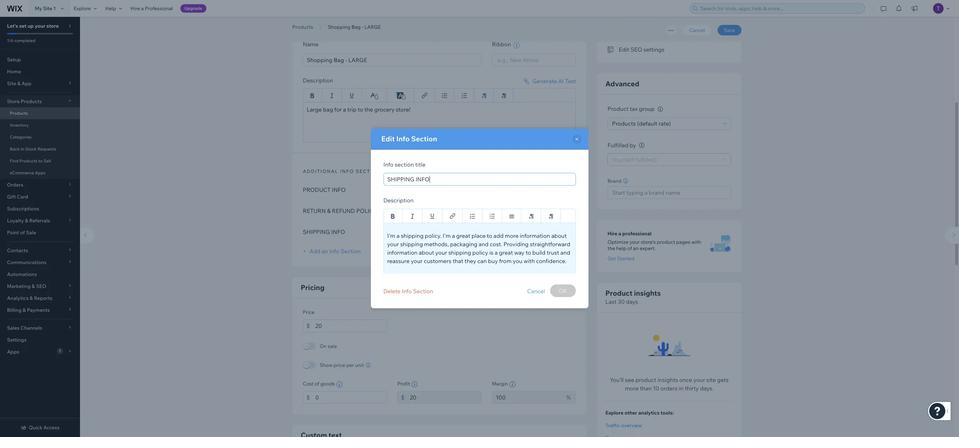 Task type: locate. For each thing, give the bounding box(es) containing it.
0 horizontal spatial info tooltip image
[[336, 381, 343, 388]]

the left grocery at the left of page
[[364, 106, 373, 113]]

1 vertical spatial cancel button
[[527, 285, 545, 298]]

additional info sections
[[303, 168, 385, 174]]

natural
[[453, 186, 473, 193]]

info right add
[[329, 248, 339, 255]]

large
[[307, 106, 322, 113]]

more down the see
[[625, 385, 639, 392]]

1 vertical spatial of
[[627, 245, 632, 252]]

of inside "link"
[[20, 230, 25, 236]]

1
[[53, 5, 56, 12]]

traffic overview link
[[606, 423, 733, 429]]

0 horizontal spatial i'm
[[387, 232, 395, 239]]

you (self fulfilled)
[[612, 156, 657, 163]]

you
[[612, 156, 622, 163]]

0 horizontal spatial more
[[505, 232, 519, 239]]

automations link
[[0, 268, 80, 280]]

info tooltip image for margin
[[509, 381, 516, 388]]

to left sell
[[38, 158, 43, 164]]

cancel inside button
[[689, 27, 705, 33]]

1 horizontal spatial in
[[679, 385, 684, 392]]

point of sale link
[[0, 227, 80, 239]]

0 vertical spatial in
[[21, 146, 24, 152]]

0 horizontal spatial cancel button
[[527, 285, 545, 298]]

section right delete
[[413, 288, 433, 295]]

0 vertical spatial explore
[[74, 5, 91, 12]]

1 horizontal spatial about
[[551, 232, 567, 239]]

0 horizontal spatial cancel
[[527, 288, 545, 295]]

product for see
[[635, 377, 656, 384]]

$ down cost
[[306, 394, 310, 401]]

information up build
[[520, 232, 550, 239]]

your up "thirty"
[[694, 377, 705, 384]]

the left help
[[608, 245, 615, 252]]

1 horizontal spatial description
[[383, 197, 414, 204]]

section down shipping info
[[341, 248, 361, 255]]

shipping
[[303, 228, 330, 235]]

0 horizontal spatial description
[[303, 77, 333, 84]]

1 vertical spatial description
[[383, 197, 414, 204]]

shipping up reassure
[[400, 241, 423, 248]]

$ down price
[[306, 322, 310, 329]]

0 vertical spatial product
[[654, 32, 674, 39]]

section inside button
[[413, 288, 433, 295]]

settings link
[[0, 334, 80, 346]]

info tooltip image right "group"
[[658, 107, 663, 112]]

product inside button
[[654, 32, 674, 39]]

to right way
[[526, 249, 531, 256]]

the inside large bag for a trip to the grocery store! text field
[[364, 106, 373, 113]]

edit info section
[[381, 134, 437, 143]]

description
[[303, 77, 333, 84], [383, 197, 414, 204]]

packaging
[[450, 241, 477, 248]]

12"
[[401, 186, 409, 193]]

shipping left policy.
[[401, 232, 424, 239]]

0 vertical spatial with
[[691, 239, 701, 245]]

large bag for a trip to the grocery store!
[[307, 106, 411, 113]]

your right up at the left
[[35, 23, 45, 29]]

back in stock requests
[[10, 146, 56, 152]]

product right the this
[[654, 32, 674, 39]]

to
[[358, 106, 363, 113], [38, 158, 43, 164], [487, 232, 492, 239], [526, 249, 531, 256]]

$ for %
[[401, 394, 404, 401]]

1 vertical spatial with
[[524, 258, 535, 265]]

an right add
[[322, 248, 328, 255]]

to right trip
[[358, 106, 363, 113]]

1 vertical spatial cancel
[[527, 288, 545, 295]]

1 horizontal spatial and
[[560, 249, 570, 256]]

0 vertical spatial information
[[520, 232, 550, 239]]

0 vertical spatial and
[[479, 241, 489, 248]]

section
[[411, 134, 437, 143], [341, 248, 361, 255], [413, 288, 433, 295]]

let's set up your store
[[7, 23, 59, 29]]

last
[[606, 298, 617, 305]]

info left sections
[[340, 168, 354, 174]]

flavors
[[474, 186, 491, 193]]

insights up days
[[634, 289, 661, 298]]

explore for explore other analytics tools:
[[606, 410, 623, 416]]

info tooltip image
[[639, 143, 644, 148], [411, 381, 418, 388]]

info tooltip image
[[658, 107, 663, 112], [336, 381, 343, 388], [509, 381, 516, 388]]

1 horizontal spatial the
[[608, 245, 615, 252]]

fulfilled by
[[608, 142, 636, 149]]

1 horizontal spatial edit
[[619, 46, 629, 53]]

the for help
[[608, 245, 615, 252]]

1 vertical spatial product
[[657, 239, 675, 245]]

gets
[[717, 377, 729, 384]]

and
[[479, 241, 489, 248], [560, 249, 570, 256]]

you'll
[[610, 377, 624, 384]]

edit seo settings button
[[608, 45, 665, 55]]

1 horizontal spatial hire
[[608, 231, 617, 237]]

2 horizontal spatial info tooltip image
[[658, 107, 663, 112]]

of right help
[[627, 245, 632, 252]]

1 vertical spatial explore
[[606, 410, 623, 416]]

1 vertical spatial section
[[341, 248, 361, 255]]

1 horizontal spatial info tooltip image
[[509, 381, 516, 388]]

thirty
[[685, 385, 699, 392]]

cancel left save button
[[689, 27, 705, 33]]

quick
[[29, 425, 42, 431]]

1 horizontal spatial great
[[499, 249, 513, 256]]

0 vertical spatial cancel
[[689, 27, 705, 33]]

0 horizontal spatial with
[[524, 258, 535, 265]]

categories
[[10, 134, 32, 140]]

a right is at the bottom right of page
[[495, 249, 498, 256]]

info tooltip image right profit on the bottom of the page
[[411, 381, 418, 388]]

in
[[21, 146, 24, 152], [679, 385, 684, 392]]

0 vertical spatial more
[[505, 232, 519, 239]]

0 horizontal spatial of
[[20, 230, 25, 236]]

an
[[633, 245, 639, 252], [322, 248, 328, 255]]

1 horizontal spatial information
[[520, 232, 550, 239]]

settings
[[7, 337, 26, 343]]

&
[[327, 207, 331, 214]]

in down once
[[679, 385, 684, 392]]

more up providing
[[505, 232, 519, 239]]

the inside optimize your store's product pages with the help of an expert.
[[608, 245, 615, 252]]

1 horizontal spatial of
[[315, 381, 319, 387]]

product left tax
[[608, 105, 629, 112]]

about up straightforward
[[551, 232, 567, 239]]

product inside product insights last 30 days
[[606, 289, 633, 298]]

1 vertical spatial product
[[606, 289, 633, 298]]

Add a product name text field
[[303, 54, 481, 66]]

0 vertical spatial hire
[[130, 5, 140, 12]]

form
[[77, 0, 959, 437]]

false text field
[[383, 223, 576, 274]]

0 horizontal spatial information
[[387, 249, 418, 256]]

$ down profit on the bottom of the page
[[401, 394, 404, 401]]

cancel button left ok button on the right of page
[[527, 285, 545, 298]]

insights up orders at the bottom of page
[[658, 377, 678, 384]]

1 horizontal spatial an
[[633, 245, 639, 252]]

apps
[[35, 170, 45, 175]]

info tooltip image right by
[[639, 143, 644, 148]]

2 vertical spatial of
[[315, 381, 319, 387]]

refunds
[[411, 207, 438, 214]]

1 vertical spatial products link
[[0, 107, 80, 119]]

information up reassure
[[387, 249, 418, 256]]

0 horizontal spatial and
[[479, 241, 489, 248]]

0 horizontal spatial about
[[419, 249, 434, 256]]

cancel for right cancel button
[[689, 27, 705, 33]]

cancel button left save button
[[683, 25, 711, 35]]

section for edit info section
[[411, 134, 437, 143]]

1 vertical spatial edit
[[381, 134, 395, 143]]

from
[[499, 258, 512, 265]]

description up large
[[303, 77, 333, 84]]

$ for on sale
[[306, 322, 310, 329]]

info right delete
[[402, 288, 412, 295]]

section up title
[[411, 134, 437, 143]]

generate
[[532, 77, 557, 84]]

more inside i'm a shipping policy. i'm a great place to add more information about your shipping methods, packaging and cost. providing straightforward information about your shipping policy is a great way to build trust and reassure your customers that they can buy from you with confidence.
[[505, 232, 519, 239]]

1 vertical spatial in
[[679, 385, 684, 392]]

0 horizontal spatial info
[[322, 23, 336, 28]]

section
[[395, 161, 414, 168]]

product for tax
[[608, 105, 629, 112]]

0 horizontal spatial edit
[[381, 134, 395, 143]]

and right "trust"
[[560, 249, 570, 256]]

for
[[334, 106, 342, 113]]

hire right help button
[[130, 5, 140, 12]]

0 vertical spatial insights
[[634, 289, 661, 298]]

hire up optimize
[[608, 231, 617, 237]]

insights inside you'll see product insights once your site gets more than 10 orders in thirty days.
[[658, 377, 678, 384]]

hire
[[130, 5, 140, 12], [608, 231, 617, 237]]

info for product info
[[332, 186, 346, 193]]

i'm up methods,
[[443, 232, 451, 239]]

return
[[303, 207, 326, 214]]

with right pages
[[691, 239, 701, 245]]

i'm a shipping policy. i'm a great place to add more information about your shipping methods, packaging and cost. providing straightforward information about your shipping policy is a great way to build trust and reassure your customers that they can buy from you with confidence.
[[387, 232, 570, 265]]

days
[[626, 298, 638, 305]]

0 vertical spatial product
[[608, 105, 629, 112]]

than
[[640, 385, 652, 392]]

0 vertical spatial great
[[456, 232, 470, 239]]

info tooltip image right goods
[[336, 381, 343, 388]]

info up add an info section
[[331, 228, 345, 235]]

the for grocery
[[364, 106, 373, 113]]

home link
[[0, 66, 80, 78]]

your inside you'll see product insights once your site gets more than 10 orders in thirty days.
[[694, 377, 705, 384]]

1 vertical spatial info tooltip image
[[411, 381, 418, 388]]

analytics
[[638, 410, 660, 416]]

about down methods,
[[419, 249, 434, 256]]

1 i'm from the left
[[387, 232, 395, 239]]

coupon
[[638, 18, 657, 25]]

info right basic
[[322, 23, 336, 28]]

delete
[[383, 288, 401, 295]]

1 horizontal spatial info
[[340, 168, 354, 174]]

0 horizontal spatial great
[[456, 232, 470, 239]]

in right back
[[21, 146, 24, 152]]

generate ai text
[[532, 77, 576, 84]]

product left pages
[[657, 239, 675, 245]]

let's
[[7, 23, 18, 29]]

cancel left ok button on the right of page
[[527, 288, 545, 295]]

0 vertical spatial edit
[[619, 46, 629, 53]]

up
[[28, 23, 34, 29]]

shipping
[[401, 232, 424, 239], [400, 241, 423, 248], [448, 249, 471, 256]]

info tooltip image right margin
[[509, 381, 516, 388]]

great
[[456, 232, 470, 239], [499, 249, 513, 256]]

1 vertical spatial great
[[499, 249, 513, 256]]

0 vertical spatial about
[[551, 232, 567, 239]]

fulfilled)
[[636, 156, 657, 163]]

0 vertical spatial the
[[364, 106, 373, 113]]

inventory
[[10, 122, 29, 128]]

1 vertical spatial information
[[387, 249, 418, 256]]

ai
[[558, 77, 564, 84]]

1 horizontal spatial info tooltip image
[[639, 143, 644, 148]]

product inside you'll see product insights once your site gets more than 10 orders in thirty days.
[[635, 377, 656, 384]]

product up than
[[635, 377, 656, 384]]

an left 'expert.'
[[633, 245, 639, 252]]

1 horizontal spatial cancel
[[689, 27, 705, 33]]

0 horizontal spatial explore
[[74, 5, 91, 12]]

profit
[[397, 381, 410, 387]]

text
[[565, 77, 576, 84]]

shipping up the that
[[448, 249, 471, 256]]

2 horizontal spatial of
[[627, 245, 632, 252]]

goods
[[320, 381, 335, 387]]

basic info
[[303, 23, 336, 28]]

1 horizontal spatial with
[[691, 239, 701, 245]]

products link up name
[[289, 24, 317, 31]]

customers
[[424, 258, 451, 265]]

1 vertical spatial info
[[331, 228, 345, 235]]

info tooltip image for cost of goods
[[336, 381, 343, 388]]

info down additional info sections
[[332, 186, 346, 193]]

products link down store products
[[0, 107, 80, 119]]

margin
[[492, 381, 508, 387]]

explore for explore
[[74, 5, 91, 12]]

2 vertical spatial section
[[413, 288, 433, 295]]

e.g., Tech Specs text field
[[383, 173, 576, 186]]

find products to sell
[[10, 158, 51, 164]]

an inside optimize your store's product pages with the help of an expert.
[[633, 245, 639, 252]]

with right you
[[524, 258, 535, 265]]

edit left seo
[[619, 46, 629, 53]]

great up packaging
[[456, 232, 470, 239]]

and up policy
[[479, 241, 489, 248]]

days.
[[700, 385, 714, 392]]

0 vertical spatial of
[[20, 230, 25, 236]]

2 vertical spatial product
[[635, 377, 656, 384]]

None text field
[[315, 320, 387, 332], [315, 391, 387, 404], [410, 391, 481, 404], [492, 391, 563, 404], [315, 320, 387, 332], [315, 391, 387, 404], [410, 391, 481, 404], [492, 391, 563, 404]]

great up from
[[499, 249, 513, 256]]

of
[[20, 230, 25, 236], [627, 245, 632, 252], [315, 381, 319, 387]]

0 horizontal spatial hire
[[130, 5, 140, 12]]

1 vertical spatial more
[[625, 385, 639, 392]]

promote coupon image
[[608, 18, 615, 25]]

1 vertical spatial the
[[608, 245, 615, 252]]

info inside button
[[402, 288, 412, 295]]

1 vertical spatial hire
[[608, 231, 617, 237]]

your right reassure
[[411, 258, 423, 265]]

shipping info
[[303, 228, 345, 235]]

explore
[[74, 5, 91, 12], [606, 410, 623, 416]]

0 horizontal spatial info tooltip image
[[411, 381, 418, 388]]

your
[[35, 23, 45, 29], [630, 239, 640, 245], [387, 241, 399, 248], [435, 249, 447, 256], [411, 258, 423, 265], [694, 377, 705, 384]]

0 vertical spatial section
[[411, 134, 437, 143]]

products link
[[289, 24, 317, 31], [0, 107, 80, 119]]

0 horizontal spatial the
[[364, 106, 373, 113]]

edit down grocery at the left of page
[[381, 134, 395, 143]]

0 vertical spatial info
[[322, 23, 336, 28]]

traffic
[[606, 423, 620, 429]]

subscriptions link
[[0, 203, 80, 215]]

pricing
[[301, 283, 325, 292]]

get started link
[[608, 256, 634, 262]]

0 horizontal spatial products link
[[0, 107, 80, 119]]

explore right 1
[[74, 5, 91, 12]]

1 vertical spatial info
[[340, 168, 354, 174]]

1 vertical spatial insights
[[658, 377, 678, 384]]

description up no
[[383, 197, 414, 204]]

your up reassure
[[387, 241, 399, 248]]

to inside the sidebar 'element'
[[38, 158, 43, 164]]

help
[[616, 245, 626, 252]]

explore up traffic
[[606, 410, 623, 416]]

find products to sell link
[[0, 155, 80, 167]]

sidebar element
[[0, 17, 80, 437]]

0 vertical spatial cancel button
[[683, 25, 711, 35]]

0 horizontal spatial an
[[322, 248, 328, 255]]

2 i'm from the left
[[443, 232, 451, 239]]

edit for edit info section
[[381, 134, 395, 143]]

hire for hire a professional
[[608, 231, 617, 237]]

0 vertical spatial info
[[332, 186, 346, 193]]

info
[[322, 23, 336, 28], [340, 168, 354, 174]]

of left sale
[[20, 230, 25, 236]]

products down product tax group
[[612, 120, 636, 127]]

0 vertical spatial info tooltip image
[[639, 143, 644, 148]]

confidence.
[[536, 258, 566, 265]]

cost of goods
[[303, 381, 335, 387]]

with inside i'm a shipping policy. i'm a great place to add more information about your shipping methods, packaging and cost. providing straightforward information about your shipping policy is a great way to build trust and reassure your customers that they can buy from you with confidence.
[[524, 258, 535, 265]]

0 horizontal spatial in
[[21, 146, 24, 152]]

of right cost
[[315, 381, 319, 387]]

0 vertical spatial products link
[[289, 24, 317, 31]]

your down professional
[[630, 239, 640, 245]]

your up customers
[[435, 249, 447, 256]]

brand
[[608, 178, 621, 184]]

products right store
[[21, 98, 42, 105]]

1 vertical spatial and
[[560, 249, 570, 256]]

i'm up reassure
[[387, 232, 395, 239]]

1 horizontal spatial i'm
[[443, 232, 451, 239]]

edit inside edit seo settings button
[[619, 46, 629, 53]]

a right the for
[[343, 106, 346, 113]]

1 horizontal spatial more
[[625, 385, 639, 392]]

info inside 'form'
[[329, 248, 339, 255]]

insights inside product insights last 30 days
[[634, 289, 661, 298]]

product up the 30
[[606, 289, 633, 298]]

fulfilled
[[608, 142, 628, 149]]

1 horizontal spatial explore
[[606, 410, 623, 416]]



Task type: describe. For each thing, give the bounding box(es) containing it.
add
[[494, 232, 504, 239]]

setup
[[7, 57, 21, 63]]

products inside popup button
[[21, 98, 42, 105]]

info tooltip image for profit
[[411, 381, 418, 388]]

0 vertical spatial description
[[303, 77, 333, 84]]

info for basic
[[322, 23, 336, 28]]

a up packaging
[[452, 232, 455, 239]]

once
[[679, 377, 692, 384]]

form containing advanced
[[77, 0, 959, 437]]

Select box search field
[[498, 54, 570, 66]]

a left professional
[[141, 5, 144, 12]]

see
[[625, 377, 634, 384]]

you
[[513, 258, 522, 265]]

setup link
[[0, 54, 80, 66]]

set
[[19, 23, 26, 29]]

methods,
[[424, 241, 449, 248]]

info tooltip image for fulfilled by
[[639, 143, 644, 148]]

false text field
[[303, 102, 576, 142]]

return & refund policy
[[303, 207, 377, 214]]

seo
[[631, 46, 642, 53]]

info for shipping info
[[331, 228, 345, 235]]

tools:
[[661, 410, 674, 416]]

hire for hire a professional
[[130, 5, 140, 12]]

by
[[630, 142, 636, 149]]

policy.
[[425, 232, 441, 239]]

1 horizontal spatial cancel button
[[683, 25, 711, 35]]

product for this
[[654, 32, 674, 39]]

reassure
[[387, 258, 410, 265]]

show
[[320, 362, 333, 368]]

cotton
[[434, 186, 452, 193]]

professional
[[622, 231, 652, 237]]

0 vertical spatial shipping
[[401, 232, 424, 239]]

x
[[410, 186, 413, 193]]

sale
[[26, 230, 36, 236]]

delete info section button
[[383, 285, 433, 298]]

to inside text field
[[358, 106, 363, 113]]

optimize your store's product pages with the help of an expert.
[[608, 239, 701, 252]]

add an info section link
[[303, 248, 361, 255]]

optimize
[[608, 239, 628, 245]]

(default
[[637, 120, 657, 127]]

promote this product button
[[608, 30, 674, 40]]

of inside optimize your store's product pages with the help of an expert.
[[627, 245, 632, 252]]

hire a professional
[[608, 231, 652, 237]]

ecommerce
[[10, 170, 34, 175]]

product for insights
[[606, 289, 633, 298]]

-
[[362, 24, 363, 30]]

info section title
[[383, 161, 425, 168]]

hire a professional
[[130, 5, 173, 12]]

a up reassure
[[397, 232, 400, 239]]

a inside text field
[[343, 106, 346, 113]]

store
[[46, 23, 59, 29]]

edit for edit seo settings
[[619, 46, 629, 53]]

product inside optimize your store's product pages with the help of an expert.
[[657, 239, 675, 245]]

that
[[453, 258, 463, 265]]

add
[[309, 248, 320, 255]]

1 vertical spatial shipping
[[400, 241, 423, 248]]

seo settings image
[[608, 47, 615, 53]]

buy
[[488, 258, 498, 265]]

group
[[639, 105, 655, 112]]

section for delete info section
[[413, 288, 433, 295]]

completed
[[14, 38, 35, 43]]

bag
[[421, 186, 433, 193]]

can
[[477, 258, 487, 265]]

10
[[653, 385, 659, 392]]

info up the section
[[396, 134, 410, 143]]

ok button
[[550, 285, 576, 297]]

help
[[105, 5, 116, 12]]

back in stock requests link
[[0, 143, 80, 155]]

quick access button
[[20, 425, 60, 431]]

ribbon
[[492, 41, 512, 48]]

orders
[[661, 385, 678, 392]]

your inside optimize your store's product pages with the help of an expert.
[[630, 239, 640, 245]]

policy
[[472, 249, 488, 256]]

title
[[415, 161, 425, 168]]

store's
[[641, 239, 656, 245]]

more inside you'll see product insights once your site gets more than 10 orders in thirty days.
[[625, 385, 639, 392]]

store products button
[[0, 95, 80, 107]]

1 vertical spatial about
[[419, 249, 434, 256]]

product tax group
[[608, 105, 656, 112]]

of for goods
[[315, 381, 319, 387]]

no refunds
[[401, 207, 438, 214]]

a up optimize
[[619, 231, 621, 237]]

to left add
[[487, 232, 492, 239]]

on sale
[[320, 343, 337, 349]]

8"
[[414, 186, 420, 193]]

show price per unit
[[320, 362, 364, 368]]

other
[[625, 410, 637, 416]]

quick access
[[29, 425, 60, 431]]

store
[[7, 98, 20, 105]]

with inside optimize your store's product pages with the help of an expert.
[[691, 239, 701, 245]]

1/6 completed
[[7, 38, 35, 43]]

get started
[[608, 256, 634, 262]]

create coupon button
[[608, 16, 657, 26]]

in inside the sidebar 'element'
[[21, 146, 24, 152]]

unit
[[355, 362, 364, 368]]

started
[[617, 256, 634, 262]]

tax
[[630, 105, 638, 112]]

of for sale
[[20, 230, 25, 236]]

access
[[43, 425, 60, 431]]

explore other analytics tools:
[[606, 410, 674, 416]]

info left the section
[[383, 161, 394, 168]]

policy
[[356, 207, 377, 214]]

on
[[320, 343, 327, 349]]

in inside you'll see product insights once your site gets more than 10 orders in thirty days.
[[679, 385, 684, 392]]

they
[[465, 258, 476, 265]]

cancel for the leftmost cancel button
[[527, 288, 545, 295]]

your inside the sidebar 'element'
[[35, 23, 45, 29]]

way
[[514, 249, 524, 256]]

products up name
[[292, 24, 313, 30]]

30
[[618, 298, 625, 305]]

trust
[[547, 249, 559, 256]]

rate)
[[659, 120, 671, 127]]

Start typing a brand name field
[[610, 187, 729, 199]]

this
[[643, 32, 652, 39]]

%
[[566, 394, 571, 401]]

place
[[472, 232, 486, 239]]

info for additional
[[340, 168, 354, 174]]

ecommerce apps
[[10, 170, 45, 175]]

products up inventory
[[10, 111, 28, 116]]

straightforward
[[530, 241, 570, 248]]

1 horizontal spatial products link
[[289, 24, 317, 31]]

product info
[[303, 186, 346, 193]]

additional
[[303, 168, 338, 174]]

Search for tools, apps, help & more... field
[[698, 4, 863, 13]]

2 vertical spatial shipping
[[448, 249, 471, 256]]

products up ecommerce apps
[[19, 158, 37, 164]]

upgrade button
[[180, 4, 206, 13]]



Task type: vqa. For each thing, say whether or not it's contained in the screenshot.
0/5
no



